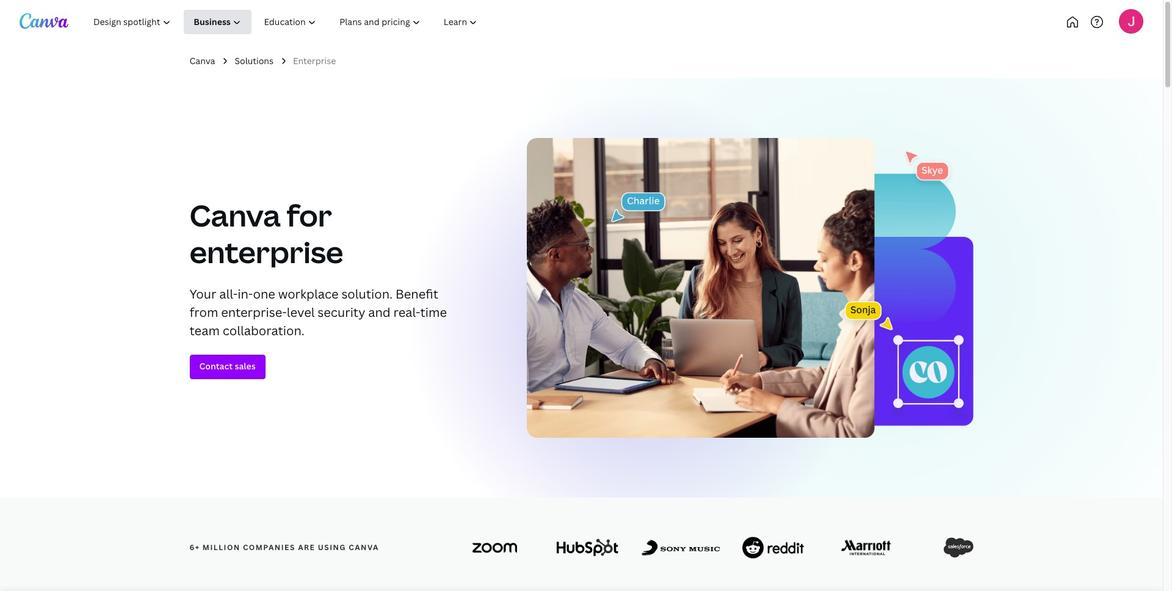 Task type: locate. For each thing, give the bounding box(es) containing it.
top level navigation element
[[83, 10, 530, 34]]

sales
[[235, 360, 256, 372]]

companies
[[243, 542, 295, 552]]

canva link
[[190, 54, 215, 68]]

canva inside canva for enterprise
[[190, 195, 281, 235]]

marriott image
[[842, 540, 891, 555]]

contact sales
[[199, 360, 256, 372]]

your all-in-one workplace solution. benefit from enterprise-level security and real-time team collaboration.
[[190, 286, 447, 339]]

6+ million companies are using canva
[[190, 542, 379, 552]]

from
[[190, 304, 218, 320]]

canva for canva
[[190, 55, 215, 67]]

contact
[[199, 360, 233, 372]]

canva
[[190, 55, 215, 67], [190, 195, 281, 235], [349, 542, 379, 552]]

solutions
[[235, 55, 274, 67]]

million
[[203, 542, 240, 552]]

workplace
[[278, 286, 339, 302]]

enterprise-
[[221, 304, 287, 320]]

2 vertical spatial canva
[[349, 542, 379, 552]]

canva for enterprise
[[190, 195, 343, 271]]

zoom image
[[473, 542, 517, 553]]

canva for canva for enterprise
[[190, 195, 281, 235]]

three office workers sitting around a meeting table with graphics overlayed around them showing three names in colourful cursors collaboratively working on a digital document. image
[[527, 138, 974, 438]]

salesforce image
[[944, 537, 974, 558]]

0 vertical spatial canva
[[190, 55, 215, 67]]

1 vertical spatial canva
[[190, 195, 281, 235]]

6+
[[190, 542, 200, 552]]

your
[[190, 286, 216, 302]]

using
[[318, 542, 346, 552]]

solutions link
[[235, 54, 274, 68]]

real-
[[394, 304, 420, 320]]

reddit image
[[742, 537, 804, 558]]

team
[[190, 322, 220, 339]]

are
[[298, 542, 315, 552]]



Task type: describe. For each thing, give the bounding box(es) containing it.
in-
[[238, 286, 253, 302]]

all-
[[219, 286, 238, 302]]

enterprise
[[293, 55, 336, 67]]

contact sales link
[[190, 354, 265, 379]]

one
[[253, 286, 275, 302]]

security
[[318, 304, 365, 320]]

enterprise
[[190, 232, 343, 271]]

and
[[368, 304, 391, 320]]

solution.
[[342, 286, 393, 302]]

time
[[420, 304, 447, 320]]

benefit
[[396, 286, 438, 302]]

level
[[287, 304, 315, 320]]

sony music image
[[641, 540, 720, 556]]

collaboration.
[[223, 322, 305, 339]]

hubspot image
[[557, 539, 618, 556]]

for
[[287, 195, 332, 235]]



Task type: vqa. For each thing, say whether or not it's contained in the screenshot.
Yellow Illustrative Attention Poster image
no



